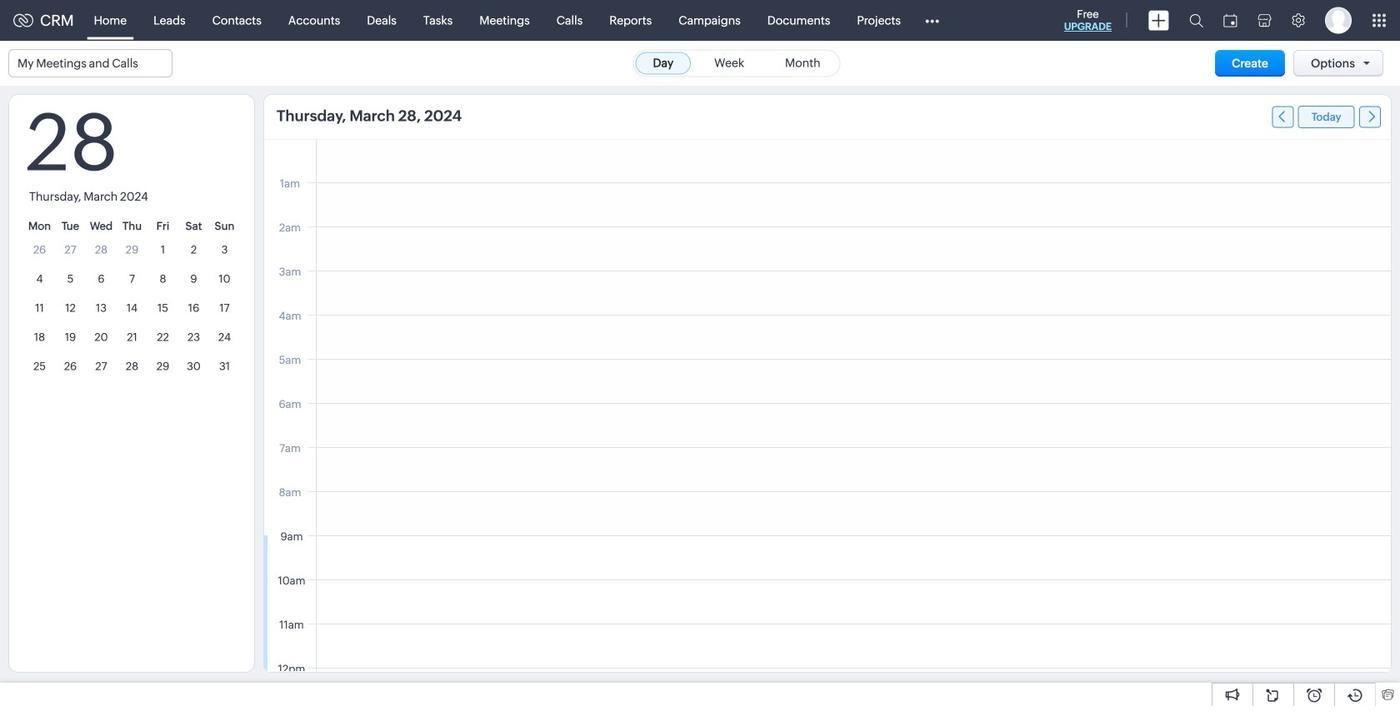 Task type: describe. For each thing, give the bounding box(es) containing it.
search image
[[1190, 13, 1204, 28]]

profile element
[[1315, 0, 1362, 40]]

search element
[[1180, 0, 1214, 41]]

create menu image
[[1149, 10, 1170, 30]]

Other Modules field
[[914, 7, 950, 34]]



Task type: locate. For each thing, give the bounding box(es) containing it.
create menu element
[[1139, 0, 1180, 40]]

profile image
[[1325, 7, 1352, 34]]

calendar image
[[1224, 14, 1238, 27]]

logo image
[[13, 14, 33, 27]]



Task type: vqa. For each thing, say whether or not it's contained in the screenshot.
topmost 555-555-5555
no



